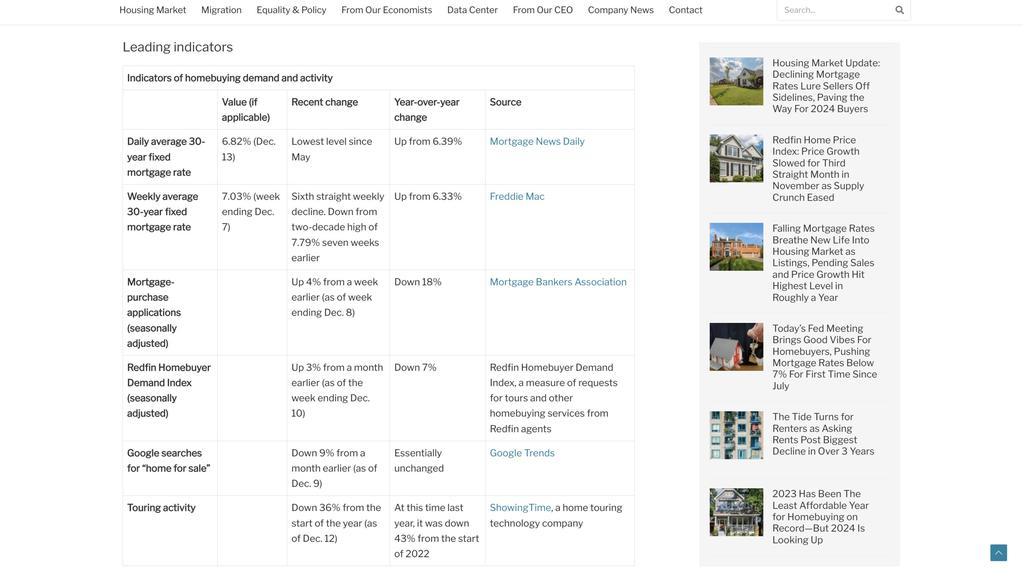 Task type: describe. For each thing, give the bounding box(es) containing it.
redfin home price index: price growth slowed for third straight month in november as supply crunch eased
[[773, 134, 865, 204]]

in inside "falling mortgage rates breathe new life into housing market as listings, pending sales and price growth hit highest level in roughly a year"
[[836, 281, 844, 292]]

showingtime
[[490, 503, 552, 514]]

since
[[349, 136, 373, 148]]

our for ceo
[[537, 4, 553, 15]]

down for down 18%
[[395, 277, 420, 288]]

9)
[[313, 479, 322, 490]]

rate for weekly
[[173, 222, 191, 233]]

pending
[[812, 257, 849, 269]]

crunch
[[773, 192, 805, 204]]

contact
[[669, 4, 703, 15]]

source
[[490, 96, 522, 108]]

redfin for redfin homebuyer demand index (seasonally adjusted)
[[127, 362, 156, 374]]

mortgage inside today's fed meeting brings good vibes for homebuyers, pushing mortgage rates below 7% for first time since july
[[773, 358, 817, 369]]

affordable
[[800, 500, 848, 512]]

0 vertical spatial homebuying
[[185, 72, 241, 84]]

average for weekly
[[163, 191, 198, 203]]

earlier for 3%
[[292, 378, 320, 389]]

into
[[852, 234, 870, 246]]

year inside down 36% from the start of the year (as of dec. 12)
[[343, 518, 363, 530]]

highest
[[773, 281, 808, 292]]

fed
[[808, 323, 825, 335]]

recent change
[[292, 96, 358, 108]]

change inside year-over-year change
[[395, 112, 427, 123]]

down for down 36% from the start of the year (as of dec. 12)
[[292, 503, 317, 514]]

from for from our economists
[[342, 4, 364, 15]]

way
[[773, 103, 793, 115]]

touring
[[127, 503, 161, 514]]

decade
[[312, 222, 345, 233]]

biggest
[[823, 435, 858, 446]]

tide
[[792, 412, 812, 423]]

2024 inside 2023 has been the least affordable year for homebuying on record—but 2024 is looking up
[[832, 523, 856, 535]]

(week
[[253, 191, 280, 203]]

value
[[222, 96, 247, 108]]

market for housing market
[[156, 4, 186, 15]]

fixed for daily
[[149, 151, 171, 163]]

requests
[[579, 378, 618, 389]]

good
[[804, 335, 828, 346]]

2023
[[773, 489, 797, 501]]

ending inside the up 3% from a month earlier (as of the week ending dec. 10)
[[318, 393, 348, 405]]

from our economists
[[342, 4, 433, 15]]

in for price
[[842, 169, 850, 181]]

weekly
[[353, 191, 385, 203]]

mortgage- purchase applications (seasonally adjusted)
[[127, 277, 181, 350]]

as inside "falling mortgage rates breathe new life into housing market as listings, pending sales and price growth hit highest level in roughly a year"
[[846, 246, 856, 258]]

housing market update: declining mortgage rates lure sellers off sidelines, paving the way for 2024 buyers
[[773, 57, 881, 115]]

of inside the up 3% from a month earlier (as of the week ending dec. 10)
[[337, 378, 346, 389]]

up for up 3% from a month earlier (as of the week ending dec. 10)
[[292, 362, 304, 374]]

news for mortgage
[[536, 136, 561, 148]]

0 vertical spatial week
[[354, 277, 378, 288]]

from inside down 36% from the start of the year (as of dec. 12)
[[343, 503, 364, 514]]

our for economists
[[366, 4, 381, 15]]

the inside the up 3% from a month earlier (as of the week ending dec. 10)
[[348, 378, 363, 389]]

ceo
[[555, 4, 573, 15]]

google for google searches for "home for sale"
[[127, 448, 159, 460]]

mortgage left the 'bankers'
[[490, 277, 534, 288]]

record—but
[[773, 523, 829, 535]]

market inside "falling mortgage rates breathe new life into housing market as listings, pending sales and price growth hit highest level in roughly a year"
[[812, 246, 844, 258]]

demand for redfin homebuyer demand index (seasonally adjusted)
[[127, 378, 165, 389]]

earlier for 9%
[[323, 463, 351, 475]]

a inside the "up 4% from a week earlier (as of week ending dec. 8)"
[[347, 277, 352, 288]]

for for for
[[790, 369, 804, 381]]

dec. inside down 36% from the start of the year (as of dec. 12)
[[303, 533, 323, 545]]

july
[[773, 381, 790, 392]]

(as for 9%
[[353, 463, 366, 475]]

for inside 2023 has been the least affordable year for homebuying on record—but 2024 is looking up
[[773, 512, 786, 524]]

weekly
[[127, 191, 161, 203]]

rate for daily
[[173, 167, 191, 178]]

searches
[[162, 448, 202, 460]]

9%
[[319, 448, 335, 460]]

for down searches
[[174, 463, 187, 475]]

demand for redfin homebuyer demand index, a measure of requests for tours and other homebuying services from redfin agents
[[576, 362, 614, 374]]

year inside 2023 has been the least affordable year for homebuying on record—but 2024 is looking up
[[850, 500, 870, 512]]

earlier inside sixth straight weekly decline. down from two-decade high of 7.79% seven weeks earlier
[[292, 252, 320, 264]]

up inside 2023 has been the least affordable year for homebuying on record—but 2024 is looking up
[[811, 535, 824, 547]]

of inside at this time last year, it was down 43% from the start of 2022
[[395, 549, 404, 561]]

pushing
[[834, 346, 871, 358]]

as inside redfin home price index: price growth slowed for third straight month in november as supply crunch eased
[[822, 180, 832, 192]]

level
[[326, 136, 347, 148]]

looking
[[773, 535, 809, 547]]

from left 6.39%
[[409, 136, 431, 148]]

redfin homebuyer demand index (seasonally adjusted)
[[127, 362, 211, 420]]

update:
[[846, 57, 881, 69]]

brings
[[773, 335, 802, 346]]

the inside "housing market update: declining mortgage rates lure sellers off sidelines, paving the way for 2024 buyers"
[[850, 92, 865, 103]]

(as inside down 36% from the start of the year (as of dec. 12)
[[365, 518, 377, 530]]

mac
[[526, 191, 545, 203]]

0 horizontal spatial 7%
[[422, 362, 437, 374]]

housing for housing market
[[119, 4, 154, 15]]

, a home touring technology company
[[490, 503, 623, 530]]

and inside redfin homebuyer demand index, a measure of requests for tours and other homebuying services from redfin agents
[[531, 393, 547, 405]]

8)
[[346, 307, 355, 319]]

over-
[[418, 96, 441, 108]]

indicators of homebuying demand and activity
[[127, 72, 333, 84]]

company
[[542, 518, 584, 530]]

growth inside "falling mortgage rates breathe new life into housing market as listings, pending sales and price growth hit highest level in roughly a year"
[[817, 269, 850, 281]]

(seasonally inside redfin homebuyer demand index (seasonally adjusted)
[[127, 393, 177, 405]]

year-over-year change
[[395, 96, 460, 123]]

showingtime link
[[490, 503, 552, 514]]

association
[[575, 277, 627, 288]]

,
[[552, 503, 554, 514]]

13)
[[222, 151, 235, 163]]

google for google trends
[[490, 448, 522, 460]]

(as for 3%
[[322, 378, 335, 389]]

of inside down 9% from a month earlier (as of dec. 9)
[[368, 463, 378, 475]]

year inside "falling mortgage rates breathe new life into housing market as listings, pending sales and price growth hit highest level in roughly a year"
[[819, 292, 839, 304]]

housing market link
[[112, 0, 194, 22]]

0 vertical spatial change
[[326, 96, 358, 108]]

7.03%
[[222, 191, 251, 203]]

mortgage inside "falling mortgage rates breathe new life into housing market as listings, pending sales and price growth hit highest level in roughly a year"
[[804, 223, 847, 235]]

1 vertical spatial week
[[348, 292, 372, 304]]

of inside redfin homebuyer demand index, a measure of requests for tours and other homebuying services from redfin agents
[[567, 378, 577, 389]]

off
[[856, 80, 871, 92]]

breathe
[[773, 234, 809, 246]]

the inside the tide turns for renters as asking rents post biggest decline in over 3 years
[[773, 412, 790, 423]]

today's fed meeting brings good vibes for homebuyers, pushing mortgage rates below 7% for first time since july
[[773, 323, 878, 392]]

leading
[[123, 39, 171, 55]]

year inside year-over-year change
[[441, 96, 460, 108]]

dec. inside down 9% from a month earlier (as of dec. 9)
[[292, 479, 311, 490]]

high
[[347, 222, 367, 233]]

ending inside the "up 4% from a week earlier (as of week ending dec. 8)"
[[292, 307, 322, 319]]

and inside "falling mortgage rates breathe new life into housing market as listings, pending sales and price growth hit highest level in roughly a year"
[[773, 269, 790, 281]]

home
[[563, 503, 589, 514]]

"home
[[142, 463, 172, 475]]

from inside the "up 4% from a week earlier (as of week ending dec. 8)"
[[323, 277, 345, 288]]

homebuyer for index,
[[521, 362, 574, 374]]

up 3% from a month earlier (as of the week ending dec. 10)
[[292, 362, 383, 420]]

up for up from 6.39%
[[395, 136, 407, 148]]

last
[[448, 503, 464, 514]]

mortgage news daily
[[490, 136, 587, 148]]

(seasonally inside mortgage- purchase applications (seasonally adjusted)
[[127, 323, 177, 334]]

rates inside "housing market update: declining mortgage rates lure sellers off sidelines, paving the way for 2024 buyers"
[[773, 80, 799, 92]]

paving
[[818, 92, 848, 103]]

7% inside today's fed meeting brings good vibes for homebuyers, pushing mortgage rates below 7% for first time since july
[[773, 369, 788, 381]]

equality & policy
[[257, 4, 327, 15]]

of inside sixth straight weekly decline. down from two-decade high of 7.79% seven weeks earlier
[[369, 222, 378, 233]]

the inside at this time last year, it was down 43% from the start of 2022
[[441, 533, 456, 545]]

month for the
[[354, 362, 383, 374]]

new
[[811, 234, 831, 246]]

0 vertical spatial and
[[282, 72, 298, 84]]

decline
[[773, 446, 806, 458]]

1 vertical spatial for
[[858, 335, 872, 346]]

applications
[[127, 307, 181, 319]]

measure
[[526, 378, 565, 389]]

2 daily from the left
[[563, 136, 585, 148]]

for inside redfin home price index: price growth slowed for third straight month in november as supply crunch eased
[[808, 157, 821, 169]]

search image
[[896, 6, 905, 14]]

data center link
[[440, 0, 506, 22]]

company news
[[588, 4, 654, 15]]

tours
[[505, 393, 528, 405]]

a inside "falling mortgage rates breathe new life into housing market as listings, pending sales and price growth hit highest level in roughly a year"
[[811, 292, 817, 304]]

Search... search field
[[778, 0, 890, 20]]

daily inside daily average 30- year fixed mortgage rate
[[127, 136, 149, 148]]

price up the month
[[802, 146, 825, 158]]

sidelines,
[[773, 92, 815, 103]]

43%
[[395, 533, 416, 545]]

for inside the tide turns for renters as asking rents post biggest decline in over 3 years
[[841, 412, 854, 423]]

news for company
[[631, 4, 654, 15]]

contact link
[[662, 0, 711, 22]]

meeting
[[827, 323, 864, 335]]

a inside , a home touring technology company
[[556, 503, 561, 514]]

indicators
[[127, 72, 172, 84]]

redfin for redfin homebuyer demand index, a measure of requests for tours and other homebuying services from redfin agents
[[490, 362, 519, 374]]



Task type: vqa. For each thing, say whether or not it's contained in the screenshot.
Growth
yes



Task type: locate. For each thing, give the bounding box(es) containing it.
2 horizontal spatial as
[[846, 246, 856, 258]]

1 horizontal spatial change
[[395, 112, 427, 123]]

1 horizontal spatial as
[[822, 180, 832, 192]]

the tide turns for renters as asking rents post biggest decline in over 3 years
[[773, 412, 875, 458]]

touring
[[591, 503, 623, 514]]

month inside down 9% from a month earlier (as of dec. 9)
[[292, 463, 321, 475]]

0 horizontal spatial from
[[342, 4, 364, 15]]

year
[[819, 292, 839, 304], [850, 500, 870, 512]]

1 horizontal spatial homebuyer
[[521, 362, 574, 374]]

0 vertical spatial rates
[[773, 80, 799, 92]]

30- for weekly
[[127, 206, 144, 218]]

and right the demand
[[282, 72, 298, 84]]

weeks
[[351, 237, 380, 249]]

(as for 4%
[[322, 292, 335, 304]]

year inside daily average 30- year fixed mortgage rate
[[127, 151, 147, 163]]

unchanged
[[395, 463, 444, 475]]

the inside 2023 has been the least affordable year for homebuying on record—but 2024 is looking up
[[844, 489, 861, 501]]

1 vertical spatial ending
[[292, 307, 322, 319]]

mortgage bankers association
[[490, 277, 627, 288]]

the left the tide
[[773, 412, 790, 423]]

post
[[801, 435, 821, 446]]

0 vertical spatial demand
[[576, 362, 614, 374]]

1 vertical spatial year
[[850, 500, 870, 512]]

2 vertical spatial rates
[[819, 358, 845, 369]]

mortgage up 'weekly'
[[127, 167, 171, 178]]

homebuyers,
[[773, 346, 832, 358]]

2 vertical spatial market
[[812, 246, 844, 258]]

0 vertical spatial for
[[795, 103, 809, 115]]

earlier inside the up 3% from a month earlier (as of the week ending dec. 10)
[[292, 378, 320, 389]]

a up 8)
[[347, 277, 352, 288]]

decline.
[[292, 206, 326, 218]]

6.33%
[[433, 191, 462, 203]]

index:
[[773, 146, 800, 158]]

google left trends
[[490, 448, 522, 460]]

for right turns on the bottom
[[841, 412, 854, 423]]

from inside from our economists link
[[342, 4, 364, 15]]

1 adjusted) from the top
[[127, 338, 169, 350]]

a inside redfin homebuyer demand index, a measure of requests for tours and other homebuying services from redfin agents
[[519, 378, 524, 389]]

adjusted) down index
[[127, 408, 169, 420]]

month left down 7%
[[354, 362, 383, 374]]

mortgage down 'weekly'
[[127, 222, 171, 233]]

years
[[850, 446, 875, 458]]

other
[[549, 393, 573, 405]]

equality
[[257, 4, 291, 15]]

rates inside "falling mortgage rates breathe new life into housing market as listings, pending sales and price growth hit highest level in roughly a year"
[[849, 223, 875, 235]]

0 vertical spatial (seasonally
[[127, 323, 177, 334]]

slowed
[[773, 157, 806, 169]]

1 google from the left
[[127, 448, 159, 460]]

down inside down 9% from a month earlier (as of dec. 9)
[[292, 448, 317, 460]]

0 horizontal spatial google
[[127, 448, 159, 460]]

in right the month
[[842, 169, 850, 181]]

2 vertical spatial in
[[809, 446, 816, 458]]

0 vertical spatial rate
[[173, 167, 191, 178]]

as
[[822, 180, 832, 192], [846, 246, 856, 258], [810, 423, 820, 435]]

housing up lure
[[773, 57, 810, 69]]

redfin homebuyer demand index, a measure of requests for tours and other homebuying services from redfin agents
[[490, 362, 618, 435]]

1 vertical spatial fixed
[[165, 206, 187, 218]]

1 vertical spatial growth
[[817, 269, 850, 281]]

0 vertical spatial housing
[[119, 4, 154, 15]]

and up roughly
[[773, 269, 790, 281]]

1 (seasonally from the top
[[127, 323, 177, 334]]

from right 9%
[[337, 448, 358, 460]]

(as inside down 9% from a month earlier (as of dec. 9)
[[353, 463, 366, 475]]

from right the "3%"
[[323, 362, 345, 374]]

a inside the up 3% from a month earlier (as of the week ending dec. 10)
[[347, 362, 352, 374]]

0 vertical spatial average
[[151, 136, 187, 148]]

homebuying inside redfin homebuyer demand index, a measure of requests for tours and other homebuying services from redfin agents
[[490, 408, 546, 420]]

supply
[[834, 180, 865, 192]]

and down measure
[[531, 393, 547, 405]]

1 from from the left
[[342, 4, 364, 15]]

up for up 4% from a week earlier (as of week ending dec. 8)
[[292, 277, 304, 288]]

homebuying down tours
[[490, 408, 546, 420]]

from down was
[[418, 533, 439, 545]]

from inside from our ceo link
[[513, 4, 535, 15]]

36%
[[319, 503, 341, 514]]

homebuyer up measure
[[521, 362, 574, 374]]

from our ceo link
[[506, 0, 581, 22]]

data
[[448, 4, 467, 15]]

housing up the leading at top
[[119, 4, 154, 15]]

year,
[[395, 518, 415, 530]]

straight
[[316, 191, 351, 203]]

10)
[[292, 408, 305, 420]]

average for daily
[[151, 136, 187, 148]]

month for dec.
[[292, 463, 321, 475]]

(dec.
[[253, 136, 276, 148]]

a inside down 9% from a month earlier (as of dec. 9)
[[360, 448, 366, 460]]

1 horizontal spatial 7%
[[773, 369, 788, 381]]

1 horizontal spatial from
[[513, 4, 535, 15]]

dec. inside the "up 4% from a week earlier (as of week ending dec. 8)"
[[324, 307, 344, 319]]

2 (seasonally from the top
[[127, 393, 177, 405]]

growth up the month
[[827, 146, 860, 158]]

from inside redfin homebuyer demand index, a measure of requests for tours and other homebuying services from redfin agents
[[587, 408, 609, 420]]

google up ""home"
[[127, 448, 159, 460]]

1 vertical spatial month
[[292, 463, 321, 475]]

homebuyer for index
[[158, 362, 211, 374]]

a
[[347, 277, 352, 288], [811, 292, 817, 304], [347, 362, 352, 374], [519, 378, 524, 389], [360, 448, 366, 460], [556, 503, 561, 514]]

price up roughly
[[792, 269, 815, 281]]

on
[[847, 512, 858, 524]]

1 vertical spatial demand
[[127, 378, 165, 389]]

rate inside daily average 30- year fixed mortgage rate
[[173, 167, 191, 178]]

demand inside redfin homebuyer demand index, a measure of requests for tours and other homebuying services from redfin agents
[[576, 362, 614, 374]]

homebuying up value
[[185, 72, 241, 84]]

as left asking
[[810, 423, 820, 435]]

30- down 'weekly'
[[127, 206, 144, 218]]

0 vertical spatial start
[[292, 518, 313, 530]]

down for down 9% from a month earlier (as of dec. 9)
[[292, 448, 317, 460]]

1 vertical spatial (seasonally
[[127, 393, 177, 405]]

our inside from our ceo link
[[537, 4, 553, 15]]

housing for housing market update: declining mortgage rates lure sellers off sidelines, paving the way for 2024 buyers
[[773, 57, 810, 69]]

adjusted) inside redfin homebuyer demand index (seasonally adjusted)
[[127, 408, 169, 420]]

mortgage inside weekly average 30-year fixed mortgage rate
[[127, 222, 171, 233]]

year-
[[395, 96, 418, 108]]

services
[[548, 408, 585, 420]]

1 vertical spatial housing
[[773, 57, 810, 69]]

0 horizontal spatial change
[[326, 96, 358, 108]]

2024 inside "housing market update: declining mortgage rates lure sellers off sidelines, paving the way for 2024 buyers"
[[811, 103, 836, 115]]

housing inside "housing market update: declining mortgage rates lure sellers off sidelines, paving the way for 2024 buyers"
[[773, 57, 810, 69]]

market for housing market update: declining mortgage rates lure sellers off sidelines, paving the way for 2024 buyers
[[812, 57, 844, 69]]

1 vertical spatial change
[[395, 112, 427, 123]]

up down year-
[[395, 136, 407, 148]]

news inside company news link
[[631, 4, 654, 15]]

1 vertical spatial news
[[536, 136, 561, 148]]

up
[[395, 136, 407, 148], [395, 191, 407, 203], [292, 277, 304, 288], [292, 362, 304, 374], [811, 535, 824, 547]]

activity right touring
[[163, 503, 196, 514]]

fixed for weekly
[[165, 206, 187, 218]]

1 vertical spatial in
[[836, 281, 844, 292]]

in left over
[[809, 446, 816, 458]]

redfin inside redfin home price index: price growth slowed for third straight month in november as supply crunch eased
[[773, 134, 802, 146]]

0 horizontal spatial rates
[[773, 80, 799, 92]]

leading indicators
[[123, 39, 233, 55]]

google trends
[[490, 448, 555, 460]]

up from 6.33%
[[395, 191, 462, 203]]

mortgage down eased
[[804, 223, 847, 235]]

7)
[[222, 222, 231, 233]]

earlier down 7.79%
[[292, 252, 320, 264]]

life
[[833, 234, 850, 246]]

1 horizontal spatial google
[[490, 448, 522, 460]]

2024 left is
[[832, 523, 856, 535]]

30-
[[189, 136, 205, 148], [127, 206, 144, 218]]

least
[[773, 500, 798, 512]]

from inside at this time last year, it was down 43% from the start of 2022
[[418, 533, 439, 545]]

1 vertical spatial mortgage
[[127, 222, 171, 233]]

2 vertical spatial as
[[810, 423, 820, 435]]

mortgage down brings
[[773, 358, 817, 369]]

over
[[818, 446, 840, 458]]

for left "third"
[[808, 157, 821, 169]]

a right 9%
[[360, 448, 366, 460]]

start inside at this time last year, it was down 43% from the start of 2022
[[458, 533, 480, 545]]

0 horizontal spatial demand
[[127, 378, 165, 389]]

2 adjusted) from the top
[[127, 408, 169, 420]]

for left ""home"
[[127, 463, 140, 475]]

0 horizontal spatial homebuying
[[185, 72, 241, 84]]

0 horizontal spatial news
[[536, 136, 561, 148]]

index,
[[490, 378, 517, 389]]

market up level
[[812, 246, 844, 258]]

2 vertical spatial housing
[[773, 246, 810, 258]]

google searches for "home for sale"
[[127, 448, 210, 475]]

0 vertical spatial activity
[[300, 72, 333, 84]]

redfin for redfin home price index: price growth slowed for third straight month in november as supply crunch eased
[[773, 134, 802, 146]]

in inside redfin home price index: price growth slowed for third straight month in november as supply crunch eased
[[842, 169, 850, 181]]

1 horizontal spatial our
[[537, 4, 553, 15]]

change right recent
[[326, 96, 358, 108]]

2 horizontal spatial rates
[[849, 223, 875, 235]]

our left ceo
[[537, 4, 553, 15]]

0 horizontal spatial our
[[366, 4, 381, 15]]

demand inside redfin homebuyer demand index (seasonally adjusted)
[[127, 378, 165, 389]]

change down year-
[[395, 112, 427, 123]]

1 daily from the left
[[127, 136, 149, 148]]

(seasonally down applications
[[127, 323, 177, 334]]

from
[[409, 136, 431, 148], [409, 191, 431, 203], [356, 206, 377, 218], [323, 277, 345, 288], [323, 362, 345, 374], [587, 408, 609, 420], [337, 448, 358, 460], [343, 503, 364, 514], [418, 533, 439, 545]]

as up hit
[[846, 246, 856, 258]]

ending down 4%
[[292, 307, 322, 319]]

for for lure
[[795, 103, 809, 115]]

homebuyer up index
[[158, 362, 211, 374]]

2 vertical spatial week
[[292, 393, 316, 405]]

market up leading indicators
[[156, 4, 186, 15]]

year up fed
[[819, 292, 839, 304]]

index
[[167, 378, 192, 389]]

year left year,
[[343, 518, 363, 530]]

0 vertical spatial growth
[[827, 146, 860, 158]]

fixed inside weekly average 30-year fixed mortgage rate
[[165, 206, 187, 218]]

google inside google searches for "home for sale"
[[127, 448, 159, 460]]

the
[[773, 412, 790, 423], [844, 489, 861, 501]]

our left 'economists'
[[366, 4, 381, 15]]

straight
[[773, 169, 809, 181]]

0 horizontal spatial homebuyer
[[158, 362, 211, 374]]

a up tours
[[519, 378, 524, 389]]

for left first
[[790, 369, 804, 381]]

rate inside weekly average 30-year fixed mortgage rate
[[173, 222, 191, 233]]

mortgage for daily
[[127, 167, 171, 178]]

(seasonally down index
[[127, 393, 177, 405]]

from inside the up 3% from a month earlier (as of the week ending dec. 10)
[[323, 362, 345, 374]]

today's
[[773, 323, 806, 335]]

as left supply
[[822, 180, 832, 192]]

homebuying
[[185, 72, 241, 84], [490, 408, 546, 420]]

growth
[[827, 146, 860, 158], [817, 269, 850, 281]]

november
[[773, 180, 820, 192]]

mortgage news daily link
[[490, 136, 587, 148]]

start inside down 36% from the start of the year (as of dec. 12)
[[292, 518, 313, 530]]

a right the "3%"
[[347, 362, 352, 374]]

earlier down 4%
[[292, 292, 320, 304]]

ending down the "3%"
[[318, 393, 348, 405]]

from for from our ceo
[[513, 4, 535, 15]]

down inside down 36% from the start of the year (as of dec. 12)
[[292, 503, 317, 514]]

up right the weekly
[[395, 191, 407, 203]]

migration
[[201, 4, 242, 15]]

in
[[842, 169, 850, 181], [836, 281, 844, 292], [809, 446, 816, 458]]

2 vertical spatial for
[[790, 369, 804, 381]]

1 horizontal spatial daily
[[563, 136, 585, 148]]

30- inside weekly average 30-year fixed mortgage rate
[[127, 206, 144, 218]]

rates down vibes
[[819, 358, 845, 369]]

essentially
[[395, 448, 442, 460]]

rates up way
[[773, 80, 799, 92]]

up left 4%
[[292, 277, 304, 288]]

30- for daily
[[189, 136, 205, 148]]

0 horizontal spatial activity
[[163, 503, 196, 514]]

a right roughly
[[811, 292, 817, 304]]

housing market
[[119, 4, 186, 15]]

7.03% (week ending dec. 7)
[[222, 191, 280, 233]]

year up is
[[850, 500, 870, 512]]

in inside the tide turns for renters as asking rents post biggest decline in over 3 years
[[809, 446, 816, 458]]

0 vertical spatial fixed
[[149, 151, 171, 163]]

0 vertical spatial in
[[842, 169, 850, 181]]

1 mortgage from the top
[[127, 167, 171, 178]]

renters
[[773, 423, 808, 435]]

home
[[804, 134, 831, 146]]

(as inside the "up 4% from a week earlier (as of week ending dec. 8)"
[[322, 292, 335, 304]]

ending down 7.03%
[[222, 206, 253, 218]]

1 vertical spatial homebuying
[[490, 408, 546, 420]]

month up 9)
[[292, 463, 321, 475]]

since
[[853, 369, 878, 381]]

mortgage down source
[[490, 136, 534, 148]]

in for turns
[[809, 446, 816, 458]]

down 7%
[[395, 362, 437, 374]]

up left the "3%"
[[292, 362, 304, 374]]

homebuyer inside redfin homebuyer demand index, a measure of requests for tours and other homebuying services from redfin agents
[[521, 362, 574, 374]]

down 36% from the start of the year (as of dec. 12)
[[292, 503, 381, 545]]

down inside sixth straight weekly decline. down from two-decade high of 7.79% seven weeks earlier
[[328, 206, 354, 218]]

0 horizontal spatial month
[[292, 463, 321, 475]]

homebuying
[[788, 512, 845, 524]]

third
[[823, 157, 846, 169]]

level
[[810, 281, 834, 292]]

week inside the up 3% from a month earlier (as of the week ending dec. 10)
[[292, 393, 316, 405]]

0 horizontal spatial the
[[773, 412, 790, 423]]

3
[[842, 446, 848, 458]]

housing
[[119, 4, 154, 15], [773, 57, 810, 69], [773, 246, 810, 258]]

a right , at the bottom of page
[[556, 503, 561, 514]]

earlier for 4%
[[292, 292, 320, 304]]

dec. inside the up 3% from a month earlier (as of the week ending dec. 10)
[[350, 393, 370, 405]]

1 vertical spatial activity
[[163, 503, 196, 514]]

0 horizontal spatial as
[[810, 423, 820, 435]]

rate left 7)
[[173, 222, 191, 233]]

from left 6.33%
[[409, 191, 431, 203]]

mortgage inside daily average 30- year fixed mortgage rate
[[127, 167, 171, 178]]

0 horizontal spatial start
[[292, 518, 313, 530]]

freddie mac
[[490, 191, 545, 203]]

from inside down 9% from a month earlier (as of dec. 9)
[[337, 448, 358, 460]]

1 vertical spatial the
[[844, 489, 861, 501]]

1 our from the left
[[366, 4, 381, 15]]

1 horizontal spatial and
[[531, 393, 547, 405]]

mortgage inside "housing market update: declining mortgage rates lure sellers off sidelines, paving the way for 2024 buyers"
[[817, 69, 861, 80]]

demand up requests
[[576, 362, 614, 374]]

1 horizontal spatial year
[[850, 500, 870, 512]]

the right been
[[844, 489, 861, 501]]

down for down 7%
[[395, 362, 420, 374]]

2 homebuyer from the left
[[521, 362, 574, 374]]

declining
[[773, 69, 815, 80]]

growth inside redfin home price index: price growth slowed for third straight month in november as supply crunch eased
[[827, 146, 860, 158]]

price inside "falling mortgage rates breathe new life into housing market as listings, pending sales and price growth hit highest level in roughly a year"
[[792, 269, 815, 281]]

1 homebuyer from the left
[[158, 362, 211, 374]]

0 horizontal spatial daily
[[127, 136, 149, 148]]

activity up recent change
[[300, 72, 333, 84]]

up inside the up 3% from a month earlier (as of the week ending dec. 10)
[[292, 362, 304, 374]]

0 horizontal spatial year
[[819, 292, 839, 304]]

mortgage up paving
[[817, 69, 861, 80]]

in right level
[[836, 281, 844, 292]]

1 horizontal spatial 30-
[[189, 136, 205, 148]]

1 horizontal spatial demand
[[576, 362, 614, 374]]

1 rate from the top
[[173, 167, 191, 178]]

1 horizontal spatial month
[[354, 362, 383, 374]]

30- inside daily average 30- year fixed mortgage rate
[[189, 136, 205, 148]]

falling mortgage rates breathe new life into housing market as listings, pending sales and price growth hit highest level in roughly a year
[[773, 223, 875, 304]]

from our economists link
[[334, 0, 440, 22]]

housing down falling at right
[[773, 246, 810, 258]]

down 18%
[[395, 277, 442, 288]]

from down requests
[[587, 408, 609, 420]]

1 vertical spatial 2024
[[832, 523, 856, 535]]

1 vertical spatial as
[[846, 246, 856, 258]]

1 horizontal spatial rates
[[819, 358, 845, 369]]

sixth straight weekly decline. down from two-decade high of 7.79% seven weeks earlier
[[292, 191, 385, 264]]

year up 6.39%
[[441, 96, 460, 108]]

has
[[799, 489, 817, 501]]

rates up the sales
[[849, 223, 875, 235]]

2 from from the left
[[513, 4, 535, 15]]

month inside the up 3% from a month earlier (as of the week ending dec. 10)
[[354, 362, 383, 374]]

our inside from our economists link
[[366, 4, 381, 15]]

None search field
[[777, 0, 911, 21]]

1 vertical spatial adjusted)
[[127, 408, 169, 420]]

of inside the "up 4% from a week earlier (as of week ending dec. 8)"
[[337, 292, 346, 304]]

rates inside today's fed meeting brings good vibes for homebuyers, pushing mortgage rates below 7% for first time since july
[[819, 358, 845, 369]]

0 vertical spatial ending
[[222, 206, 253, 218]]

fixed inside daily average 30- year fixed mortgage rate
[[149, 151, 171, 163]]

up down homebuying
[[811, 535, 824, 547]]

0 horizontal spatial 30-
[[127, 206, 144, 218]]

adjusted) inside mortgage- purchase applications (seasonally adjusted)
[[127, 338, 169, 350]]

1 horizontal spatial start
[[458, 533, 480, 545]]

30- left 6.82% on the left top of page
[[189, 136, 205, 148]]

0 vertical spatial market
[[156, 4, 186, 15]]

year down 'weekly'
[[144, 206, 163, 218]]

earlier inside down 9% from a month earlier (as of dec. 9)
[[323, 463, 351, 475]]

2 vertical spatial and
[[531, 393, 547, 405]]

from right "36%"
[[343, 503, 364, 514]]

average inside daily average 30- year fixed mortgage rate
[[151, 136, 187, 148]]

market up sellers on the top
[[812, 57, 844, 69]]

up for up from 6.33%
[[395, 191, 407, 203]]

(as
[[322, 292, 335, 304], [322, 378, 335, 389], [353, 463, 366, 475], [365, 518, 377, 530]]

for inside "housing market update: declining mortgage rates lure sellers off sidelines, paving the way for 2024 buyers"
[[795, 103, 809, 115]]

0 horizontal spatial and
[[282, 72, 298, 84]]

1 vertical spatial start
[[458, 533, 480, 545]]

rate up weekly average 30-year fixed mortgage rate
[[173, 167, 191, 178]]

dec. inside 7.03% (week ending dec. 7)
[[255, 206, 274, 218]]

from inside sixth straight weekly decline. down from two-decade high of 7.79% seven weeks earlier
[[356, 206, 377, 218]]

12)
[[325, 533, 338, 545]]

2 google from the left
[[490, 448, 522, 460]]

2 mortgage from the top
[[127, 222, 171, 233]]

hit
[[852, 269, 865, 281]]

from down the weekly
[[356, 206, 377, 218]]

ending inside 7.03% (week ending dec. 7)
[[222, 206, 253, 218]]

from right 'policy'
[[342, 4, 364, 15]]

price up "third"
[[833, 134, 857, 146]]

for down 2023
[[773, 512, 786, 524]]

demand
[[243, 72, 280, 84]]

year up 'weekly'
[[127, 151, 147, 163]]

from left ceo
[[513, 4, 535, 15]]

1 vertical spatial market
[[812, 57, 844, 69]]

0 vertical spatial month
[[354, 362, 383, 374]]

1 vertical spatial rate
[[173, 222, 191, 233]]

economists
[[383, 4, 433, 15]]

2 horizontal spatial and
[[773, 269, 790, 281]]

market inside "housing market update: declining mortgage rates lure sellers off sidelines, paving the way for 2024 buyers"
[[812, 57, 844, 69]]

two-
[[292, 222, 312, 233]]

1 vertical spatial 30-
[[127, 206, 144, 218]]

1 vertical spatial rates
[[849, 223, 875, 235]]

0 vertical spatial the
[[773, 412, 790, 423]]

housing inside "falling mortgage rates breathe new life into housing market as listings, pending sales and price growth hit highest level in roughly a year"
[[773, 246, 810, 258]]

1 horizontal spatial the
[[844, 489, 861, 501]]

0 vertical spatial year
[[819, 292, 839, 304]]

recent
[[292, 96, 323, 108]]

from right 4%
[[323, 277, 345, 288]]

for right way
[[795, 103, 809, 115]]

2 our from the left
[[537, 4, 553, 15]]

mortgage for weekly
[[127, 222, 171, 233]]

1 horizontal spatial homebuying
[[490, 408, 546, 420]]

demand left index
[[127, 378, 165, 389]]

trends
[[524, 448, 555, 460]]

earlier down 9%
[[323, 463, 351, 475]]

for down index,
[[490, 393, 503, 405]]

for right vibes
[[858, 335, 872, 346]]

year inside weekly average 30-year fixed mortgage rate
[[144, 206, 163, 218]]

redfin inside redfin homebuyer demand index (seasonally adjusted)
[[127, 362, 156, 374]]

as inside the tide turns for renters as asking rents post biggest decline in over 3 years
[[810, 423, 820, 435]]

up inside the "up 4% from a week earlier (as of week ending dec. 8)"
[[292, 277, 304, 288]]

0 vertical spatial 30-
[[189, 136, 205, 148]]

0 vertical spatial mortgage
[[127, 167, 171, 178]]

0 vertical spatial as
[[822, 180, 832, 192]]

earlier down the "3%"
[[292, 378, 320, 389]]

1 horizontal spatial activity
[[300, 72, 333, 84]]

2 rate from the top
[[173, 222, 191, 233]]

1 vertical spatial and
[[773, 269, 790, 281]]

for inside redfin homebuyer demand index, a measure of requests for tours and other homebuying services from redfin agents
[[490, 393, 503, 405]]

0 vertical spatial 2024
[[811, 103, 836, 115]]

year
[[441, 96, 460, 108], [127, 151, 147, 163], [144, 206, 163, 218], [343, 518, 363, 530]]

2024 down lure
[[811, 103, 836, 115]]

0 vertical spatial news
[[631, 4, 654, 15]]

1 vertical spatial average
[[163, 191, 198, 203]]

average inside weekly average 30-year fixed mortgage rate
[[163, 191, 198, 203]]



